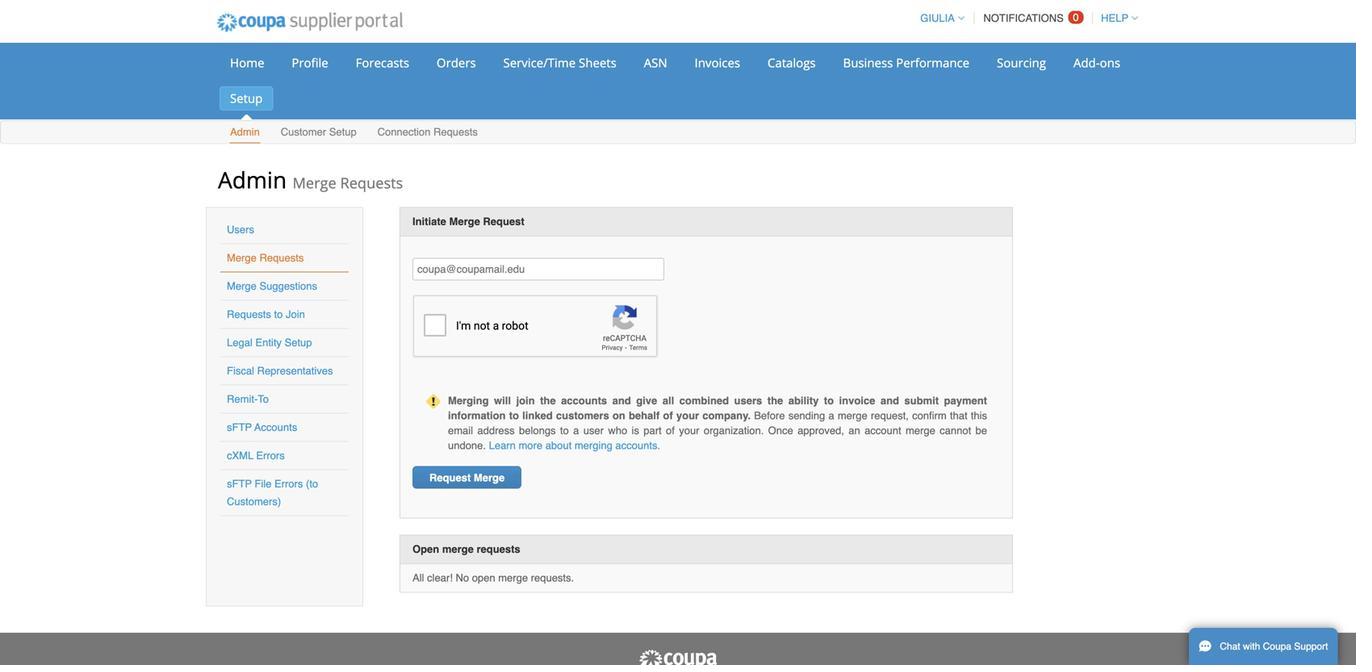 Task type: describe. For each thing, give the bounding box(es) containing it.
requests.
[[531, 572, 574, 584]]

performance
[[897, 55, 970, 71]]

part
[[644, 425, 662, 437]]

request merge button
[[413, 467, 522, 489]]

to down join
[[509, 410, 519, 422]]

requests inside "connection requests" link
[[434, 126, 478, 138]]

business
[[844, 55, 894, 71]]

service/time sheets link
[[493, 51, 627, 75]]

help link
[[1094, 12, 1139, 24]]

company.
[[703, 410, 751, 422]]

undone.
[[448, 440, 486, 452]]

admin merge requests
[[218, 164, 403, 195]]

chat with coupa support button
[[1190, 628, 1339, 666]]

organization.
[[704, 425, 764, 437]]

0 vertical spatial request
[[483, 216, 525, 228]]

approved,
[[798, 425, 845, 437]]

accounts
[[254, 422, 297, 434]]

belongs
[[519, 425, 556, 437]]

request merge
[[430, 472, 505, 484]]

cxml errors link
[[227, 450, 285, 462]]

add-
[[1074, 55, 1101, 71]]

file
[[255, 478, 272, 490]]

requests to join link
[[227, 309, 305, 321]]

admin for admin merge requests
[[218, 164, 287, 195]]

more
[[519, 440, 543, 452]]

requests
[[477, 543, 521, 556]]

admin link
[[229, 122, 261, 143]]

notifications 0
[[984, 11, 1080, 24]]

0 horizontal spatial a
[[574, 425, 579, 437]]

submit
[[905, 395, 939, 407]]

invoices link
[[685, 51, 751, 75]]

requests up "legal"
[[227, 309, 271, 321]]

1 horizontal spatial coupa supplier portal image
[[638, 649, 719, 666]]

merging
[[575, 440, 613, 452]]

business performance
[[844, 55, 970, 71]]

chat with coupa support
[[1221, 641, 1329, 653]]

orders link
[[426, 51, 487, 75]]

information
[[448, 410, 506, 422]]

remit-to
[[227, 393, 269, 405]]

to right ability
[[824, 395, 834, 407]]

legal
[[227, 337, 253, 349]]

merge suggestions
[[227, 280, 317, 292]]

sourcing link
[[987, 51, 1057, 75]]

cxml errors
[[227, 450, 285, 462]]

account
[[865, 425, 902, 437]]

giulia link
[[914, 12, 965, 24]]

confirm
[[913, 410, 947, 422]]

sending
[[789, 410, 826, 422]]

accounts
[[561, 395, 607, 407]]

join
[[517, 395, 535, 407]]

legal entity setup
[[227, 337, 312, 349]]

errors inside sftp file errors (to customers)
[[275, 478, 303, 490]]

that
[[951, 410, 968, 422]]

customer
[[281, 126, 326, 138]]

sftp accounts link
[[227, 422, 297, 434]]

learn more about merging accounts. link
[[489, 440, 661, 452]]

requests inside admin merge requests
[[340, 173, 403, 193]]

initiate
[[413, 216, 447, 228]]

merge up "an"
[[838, 410, 868, 422]]

connection requests
[[378, 126, 478, 138]]

your inside 'before sending a merge request, confirm that this email address belongs to a user who is part of your organization. once approved, an account merge cannot be undone.'
[[679, 425, 700, 437]]

an
[[849, 425, 861, 437]]

service/time
[[504, 55, 576, 71]]

remit-
[[227, 393, 258, 405]]

coupa
[[1264, 641, 1292, 653]]

learn more about merging accounts.
[[489, 440, 661, 452]]

behalf
[[629, 410, 660, 422]]

user
[[584, 425, 604, 437]]

open
[[413, 543, 440, 556]]

be
[[976, 425, 988, 437]]

support
[[1295, 641, 1329, 653]]

merging will join the accounts and give all combined users the ability to invoice and submit payment information to linked customers on behalf of your company.
[[448, 395, 988, 422]]

sftp for sftp file errors (to customers)
[[227, 478, 252, 490]]

setup link
[[220, 86, 273, 111]]

representatives
[[257, 365, 333, 377]]

users
[[735, 395, 763, 407]]

1 the from the left
[[540, 395, 556, 407]]

sftp file errors (to customers)
[[227, 478, 318, 508]]

merge up no at bottom
[[442, 543, 474, 556]]

merge requests
[[227, 252, 304, 264]]

orders
[[437, 55, 476, 71]]

open
[[472, 572, 496, 584]]

forecasts link
[[345, 51, 420, 75]]

on
[[613, 410, 626, 422]]

join
[[286, 309, 305, 321]]

0
[[1074, 11, 1080, 23]]

giulia
[[921, 12, 955, 24]]

0 vertical spatial a
[[829, 410, 835, 422]]

clear!
[[427, 572, 453, 584]]

to
[[258, 393, 269, 405]]



Task type: vqa. For each thing, say whether or not it's contained in the screenshot.
+1 201-555-0123 text field
no



Task type: locate. For each thing, give the bounding box(es) containing it.
request,
[[871, 410, 909, 422]]

your inside merging will join the accounts and give all combined users the ability to invoice and submit payment information to linked customers on behalf of your company.
[[677, 410, 700, 422]]

2 the from the left
[[768, 395, 784, 407]]

1 vertical spatial of
[[666, 425, 675, 437]]

to up about
[[560, 425, 569, 437]]

all
[[413, 572, 424, 584]]

2 and from the left
[[881, 395, 900, 407]]

1 vertical spatial admin
[[218, 164, 287, 195]]

merge inside admin merge requests
[[293, 173, 337, 193]]

profile
[[292, 55, 328, 71]]

0 vertical spatial of
[[663, 410, 673, 422]]

sheets
[[579, 55, 617, 71]]

requests right connection
[[434, 126, 478, 138]]

no
[[456, 572, 469, 584]]

2 sftp from the top
[[227, 478, 252, 490]]

merge for initiate
[[449, 216, 480, 228]]

coupa@coupamail.edu text field
[[413, 258, 665, 281]]

is
[[632, 425, 640, 437]]

1 vertical spatial your
[[679, 425, 700, 437]]

setup right 'customer' on the left top
[[329, 126, 357, 138]]

all
[[663, 395, 675, 407]]

users link
[[227, 224, 254, 236]]

1 horizontal spatial and
[[881, 395, 900, 407]]

initiate merge request
[[413, 216, 525, 228]]

catalogs
[[768, 55, 816, 71]]

chat
[[1221, 641, 1241, 653]]

a up approved,
[[829, 410, 835, 422]]

add-ons link
[[1064, 51, 1132, 75]]

home link
[[220, 51, 275, 75]]

forecasts
[[356, 55, 410, 71]]

catalogs link
[[758, 51, 827, 75]]

remit-to link
[[227, 393, 269, 405]]

who
[[608, 425, 628, 437]]

0 vertical spatial admin
[[230, 126, 260, 138]]

cxml
[[227, 450, 254, 462]]

your
[[677, 410, 700, 422], [679, 425, 700, 437]]

once
[[769, 425, 794, 437]]

a up learn more about merging accounts. link
[[574, 425, 579, 437]]

merge right open
[[499, 572, 528, 584]]

customer setup
[[281, 126, 357, 138]]

0 horizontal spatial the
[[540, 395, 556, 407]]

fiscal representatives link
[[227, 365, 333, 377]]

with
[[1244, 641, 1261, 653]]

invoices
[[695, 55, 741, 71]]

coupa supplier portal image
[[206, 2, 414, 43], [638, 649, 719, 666]]

sftp for sftp accounts
[[227, 422, 252, 434]]

merge suggestions link
[[227, 280, 317, 292]]

1 and from the left
[[613, 395, 631, 407]]

navigation
[[914, 2, 1139, 34]]

the
[[540, 395, 556, 407], [768, 395, 784, 407]]

and
[[613, 395, 631, 407], [881, 395, 900, 407]]

of right "part"
[[666, 425, 675, 437]]

business performance link
[[833, 51, 981, 75]]

1 horizontal spatial a
[[829, 410, 835, 422]]

merge requests link
[[227, 252, 304, 264]]

and up "on" in the left bottom of the page
[[613, 395, 631, 407]]

1 vertical spatial errors
[[275, 478, 303, 490]]

navigation containing notifications 0
[[914, 2, 1139, 34]]

add-ons
[[1074, 55, 1121, 71]]

1 horizontal spatial request
[[483, 216, 525, 228]]

customers
[[556, 410, 610, 422]]

0 vertical spatial setup
[[230, 90, 263, 107]]

request down undone. on the bottom of the page
[[430, 472, 471, 484]]

fiscal
[[227, 365, 254, 377]]

linked
[[523, 410, 553, 422]]

the up before
[[768, 395, 784, 407]]

admin down 'setup' 'link'
[[230, 126, 260, 138]]

merge down merge requests link
[[227, 280, 257, 292]]

requests down connection
[[340, 173, 403, 193]]

merge down confirm
[[906, 425, 936, 437]]

asn link
[[634, 51, 678, 75]]

1 vertical spatial coupa supplier portal image
[[638, 649, 719, 666]]

2 vertical spatial setup
[[285, 337, 312, 349]]

admin down admin link
[[218, 164, 287, 195]]

errors down accounts
[[256, 450, 285, 462]]

requests
[[434, 126, 478, 138], [340, 173, 403, 193], [260, 252, 304, 264], [227, 309, 271, 321]]

1 sftp from the top
[[227, 422, 252, 434]]

of inside 'before sending a merge request, confirm that this email address belongs to a user who is part of your organization. once approved, an account merge cannot be undone.'
[[666, 425, 675, 437]]

payment
[[945, 395, 988, 407]]

email
[[448, 425, 473, 437]]

to inside 'before sending a merge request, confirm that this email address belongs to a user who is part of your organization. once approved, an account merge cannot be undone.'
[[560, 425, 569, 437]]

notifications
[[984, 12, 1064, 24]]

before sending a merge request, confirm that this email address belongs to a user who is part of your organization. once approved, an account merge cannot be undone.
[[448, 410, 988, 452]]

suggestions
[[260, 280, 317, 292]]

merging
[[448, 395, 489, 407]]

combined
[[680, 395, 729, 407]]

1 vertical spatial request
[[430, 472, 471, 484]]

requests up suggestions
[[260, 252, 304, 264]]

about
[[546, 440, 572, 452]]

0 vertical spatial sftp
[[227, 422, 252, 434]]

to left join
[[274, 309, 283, 321]]

sftp up customers)
[[227, 478, 252, 490]]

connection
[[378, 126, 431, 138]]

request up the coupa@coupamail.edu text field
[[483, 216, 525, 228]]

0 horizontal spatial coupa supplier portal image
[[206, 2, 414, 43]]

will
[[494, 395, 511, 407]]

0 horizontal spatial request
[[430, 472, 471, 484]]

setup down join
[[285, 337, 312, 349]]

merge right initiate
[[449, 216, 480, 228]]

help
[[1102, 12, 1129, 24]]

request
[[483, 216, 525, 228], [430, 472, 471, 484]]

1 horizontal spatial setup
[[285, 337, 312, 349]]

merge down customer setup link
[[293, 173, 337, 193]]

1 horizontal spatial the
[[768, 395, 784, 407]]

errors left (to
[[275, 478, 303, 490]]

asn
[[644, 55, 668, 71]]

a
[[829, 410, 835, 422], [574, 425, 579, 437]]

invoice
[[840, 395, 876, 407]]

legal entity setup link
[[227, 337, 312, 349]]

sftp inside sftp file errors (to customers)
[[227, 478, 252, 490]]

merge
[[838, 410, 868, 422], [906, 425, 936, 437], [442, 543, 474, 556], [499, 572, 528, 584]]

setup inside 'setup' 'link'
[[230, 90, 263, 107]]

of down all at left
[[663, 410, 673, 422]]

and up request,
[[881, 395, 900, 407]]

before
[[755, 410, 785, 422]]

merge down learn at the bottom of the page
[[474, 472, 505, 484]]

sftp up cxml
[[227, 422, 252, 434]]

profile link
[[281, 51, 339, 75]]

the up linked
[[540, 395, 556, 407]]

merge for request
[[474, 472, 505, 484]]

request inside button
[[430, 472, 471, 484]]

learn
[[489, 440, 516, 452]]

0 horizontal spatial setup
[[230, 90, 263, 107]]

of
[[663, 410, 673, 422], [666, 425, 675, 437]]

setup up admin link
[[230, 90, 263, 107]]

(to
[[306, 478, 318, 490]]

merge for admin
[[293, 173, 337, 193]]

0 vertical spatial errors
[[256, 450, 285, 462]]

0 vertical spatial coupa supplier portal image
[[206, 2, 414, 43]]

1 vertical spatial a
[[574, 425, 579, 437]]

of inside merging will join the accounts and give all combined users the ability to invoice and submit payment information to linked customers on behalf of your company.
[[663, 410, 673, 422]]

admin for admin
[[230, 126, 260, 138]]

1 vertical spatial setup
[[329, 126, 357, 138]]

0 horizontal spatial and
[[613, 395, 631, 407]]

sftp accounts
[[227, 422, 297, 434]]

setup inside customer setup link
[[329, 126, 357, 138]]

0 vertical spatial your
[[677, 410, 700, 422]]

sourcing
[[997, 55, 1047, 71]]

merge down "users"
[[227, 252, 257, 264]]

connection requests link
[[377, 122, 479, 143]]

1 vertical spatial sftp
[[227, 478, 252, 490]]

merge inside button
[[474, 472, 505, 484]]

all clear! no open merge requests.
[[413, 572, 574, 584]]

open merge requests
[[413, 543, 521, 556]]

2 horizontal spatial setup
[[329, 126, 357, 138]]

fiscal representatives
[[227, 365, 333, 377]]

ons
[[1101, 55, 1121, 71]]



